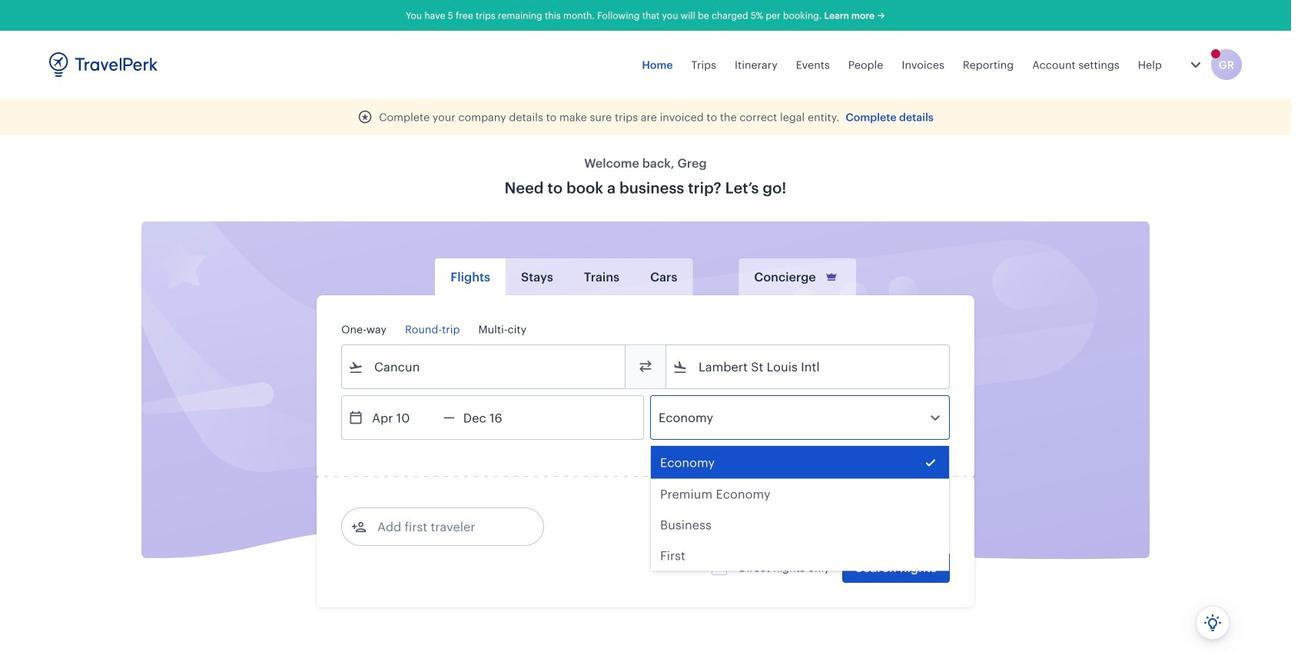 Task type: describe. For each thing, give the bounding box(es) containing it.
From search field
[[364, 354, 605, 379]]

Depart text field
[[364, 396, 444, 439]]



Task type: locate. For each thing, give the bounding box(es) containing it.
Add first traveler search field
[[367, 514, 527, 539]]

Return text field
[[455, 396, 535, 439]]

To search field
[[688, 354, 930, 379]]



